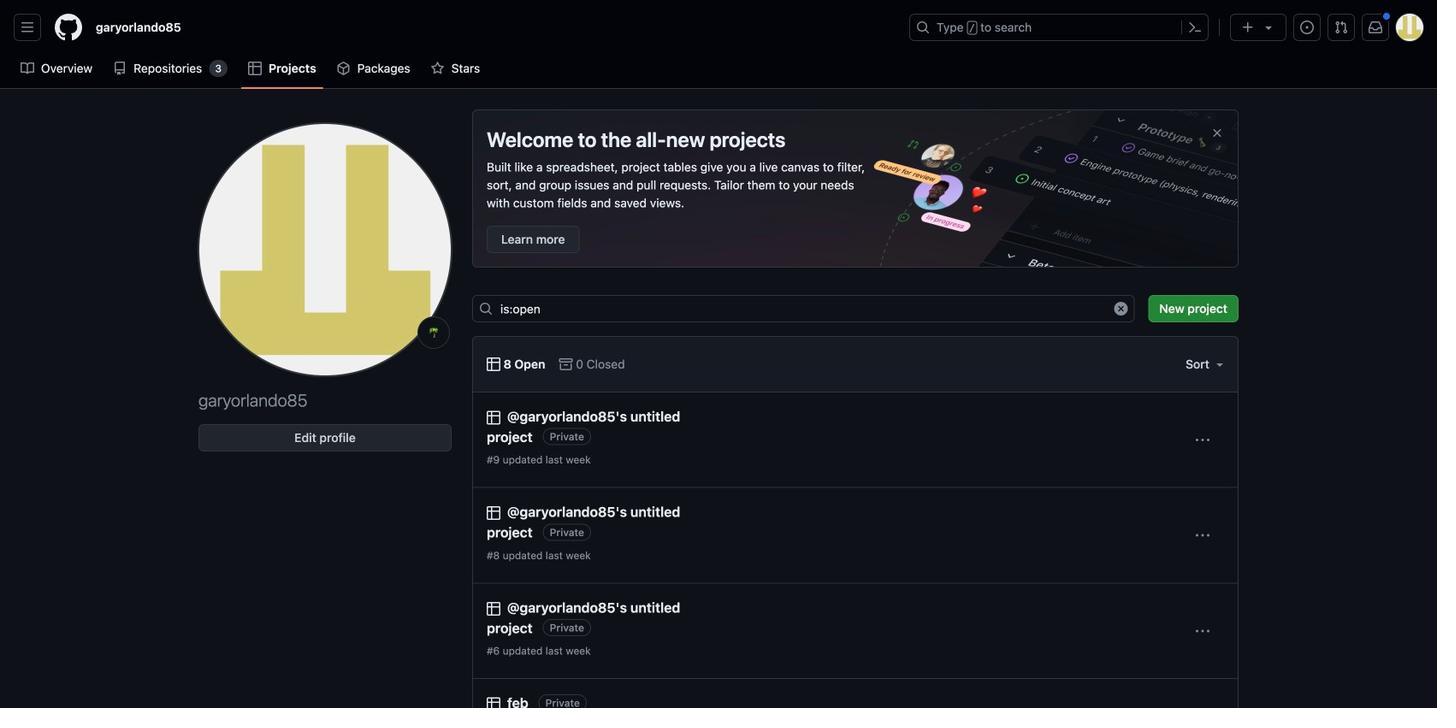 Task type: describe. For each thing, give the bounding box(es) containing it.
triangle down image
[[1214, 358, 1227, 371]]

3 table image from the top
[[487, 602, 501, 616]]

package image
[[337, 62, 351, 75]]

2 table image from the top
[[487, 411, 501, 425]]

kebab horizontal image
[[1196, 529, 1210, 543]]

star image
[[431, 62, 445, 75]]

homepage image
[[55, 14, 82, 41]]

0 horizontal spatial table image
[[248, 62, 262, 75]]

1 table image from the top
[[487, 358, 501, 371]]

clear image
[[1115, 302, 1128, 316]]

command palette image
[[1189, 21, 1202, 34]]

book image
[[21, 62, 34, 75]]

change your avatar image
[[199, 123, 452, 377]]

kebab horizontal image for third table image from the top
[[1196, 625, 1210, 639]]

4 table image from the top
[[487, 698, 501, 709]]



Task type: vqa. For each thing, say whether or not it's contained in the screenshot.
book icon
yes



Task type: locate. For each thing, give the bounding box(es) containing it.
repo image
[[113, 62, 127, 75]]

table image
[[487, 358, 501, 371], [487, 411, 501, 425], [487, 602, 501, 616], [487, 698, 501, 709]]

1 vertical spatial kebab horizontal image
[[1196, 625, 1210, 639]]

1 vertical spatial table image
[[487, 507, 501, 521]]

kebab horizontal image for 2nd table image from the top
[[1196, 434, 1210, 447]]

1 kebab horizontal image from the top
[[1196, 434, 1210, 447]]

kebab horizontal image
[[1196, 434, 1210, 447], [1196, 625, 1210, 639]]

1 horizontal spatial table image
[[487, 507, 501, 521]]

2 kebab horizontal image from the top
[[1196, 625, 1210, 639]]

plus image
[[1242, 21, 1256, 34]]

0 vertical spatial table image
[[248, 62, 262, 75]]

0 vertical spatial kebab horizontal image
[[1196, 434, 1210, 447]]

close image
[[1211, 126, 1225, 140]]

git pull request image
[[1335, 21, 1349, 34]]

archive image
[[559, 358, 573, 371]]

search image
[[479, 302, 493, 316]]

table image
[[248, 62, 262, 75], [487, 507, 501, 521]]

notifications image
[[1369, 21, 1383, 34]]

issue opened image
[[1301, 21, 1315, 34]]

Search all projects text field
[[472, 295, 1135, 323]]

triangle down image
[[1262, 21, 1276, 34]]



